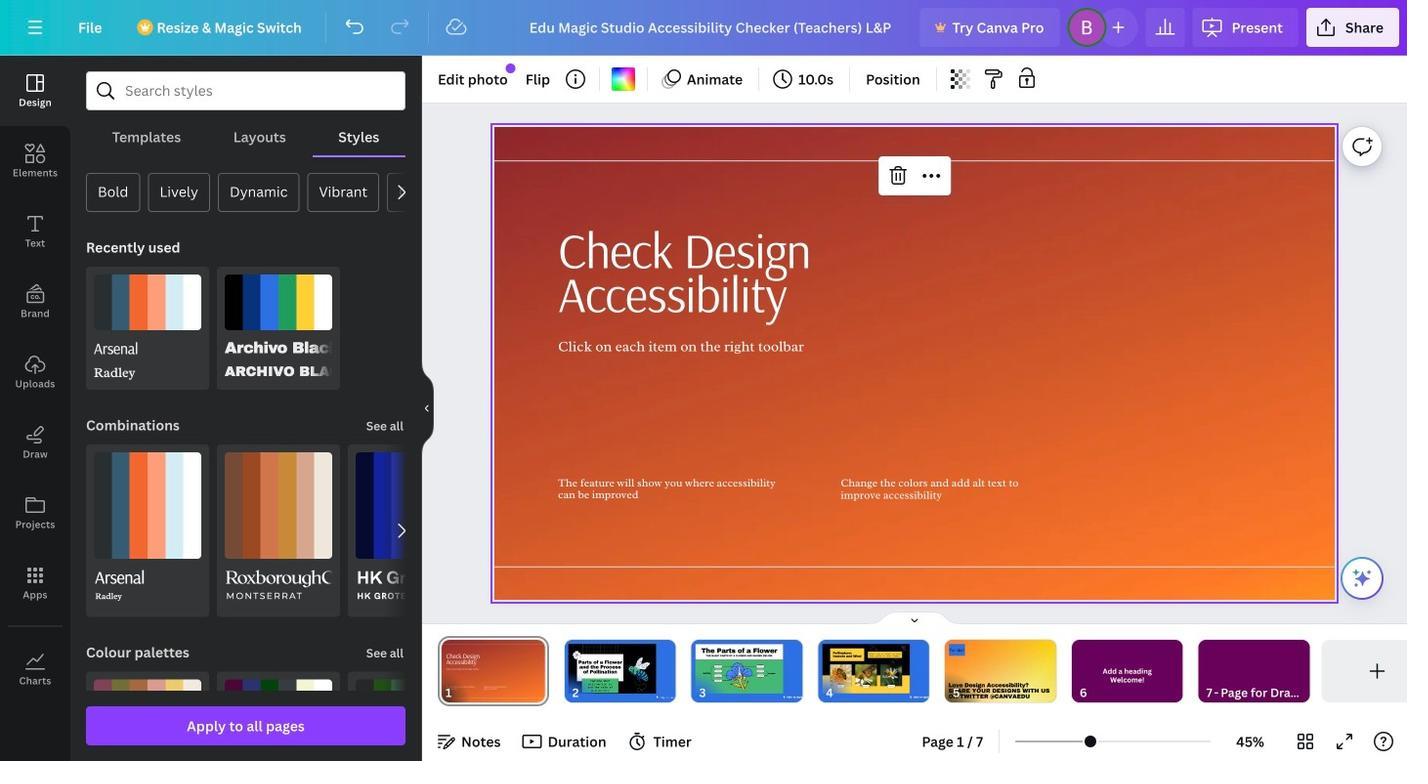 Task type: describe. For each thing, give the bounding box(es) containing it.
main menu bar
[[0, 0, 1407, 56]]

Zoom button
[[1219, 726, 1282, 757]]

Page title text field
[[460, 683, 468, 703]]

1 apply style image from the left
[[94, 680, 201, 761]]

no colour image
[[612, 67, 635, 91]]

page 1 image
[[438, 640, 549, 703]]

Design title text field
[[514, 8, 912, 47]]



Task type: vqa. For each thing, say whether or not it's contained in the screenshot.
Side Panel tab list
yes



Task type: locate. For each thing, give the bounding box(es) containing it.
side panel tab list
[[0, 56, 70, 705]]

3 apply style image from the left
[[356, 680, 463, 761]]

hide image
[[421, 362, 434, 455]]

hide pages image
[[868, 611, 962, 626]]

2 apply style image from the left
[[225, 680, 332, 761]]

2 horizontal spatial apply style image
[[356, 680, 463, 761]]

canva assistant image
[[1351, 567, 1374, 590]]

1 horizontal spatial apply style image
[[225, 680, 332, 761]]

apply style image
[[94, 680, 201, 761], [225, 680, 332, 761], [356, 680, 463, 761]]

0 horizontal spatial apply style image
[[94, 680, 201, 761]]

Search styles search field
[[125, 72, 366, 109]]



